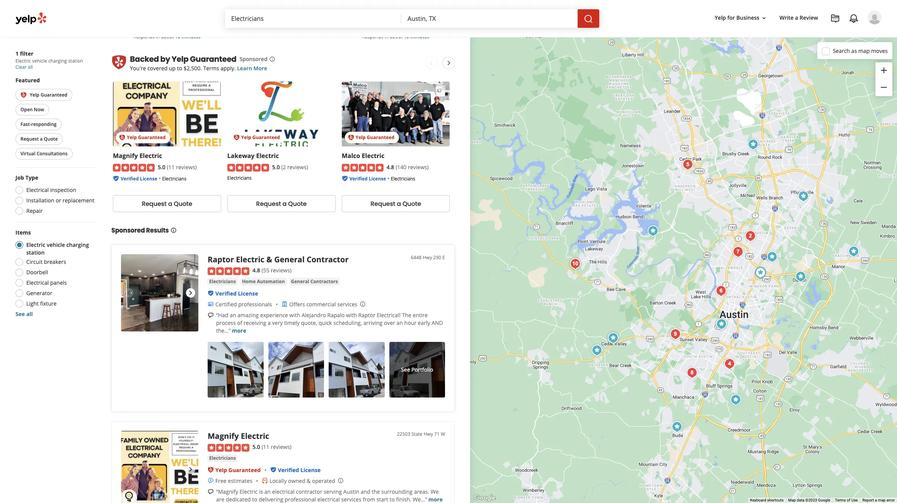 Task type: describe. For each thing, give the bounding box(es) containing it.
amazing
[[237, 311, 259, 319]]

lakeway electric
[[227, 151, 279, 160]]

vehicle inside 1 filter electric vehicle charging station clear all
[[32, 58, 47, 64]]

& for owned
[[307, 477, 311, 485]]

1 horizontal spatial 16 verified v2 image
[[270, 467, 276, 473]]

open now button
[[15, 104, 49, 116]]

write a review
[[779, 14, 818, 21]]

general inside "button"
[[291, 278, 309, 285]]

locally owned & operated
[[270, 477, 335, 485]]

austin
[[343, 488, 359, 495]]

electrical for electrical inspection
[[26, 187, 49, 194]]

charging inside electric vehicle charging station
[[66, 241, 89, 249]]

grayzer electric image
[[743, 228, 758, 244]]

0 horizontal spatial (11
[[167, 163, 175, 171]]

2 minutes from the left
[[410, 33, 429, 40]]

view business
[[260, 17, 303, 26]]

fast-responding button
[[15, 119, 62, 130]]

and
[[432, 319, 443, 327]]

owned
[[288, 477, 305, 485]]

fast-
[[20, 121, 31, 128]]

general contractors button
[[289, 278, 339, 286]]

early
[[418, 319, 430, 327]]

2 horizontal spatial to
[[390, 496, 395, 503]]

all inside 1 filter electric vehicle charging station clear all
[[28, 64, 33, 70]]

0 vertical spatial magnify electric image
[[568, 256, 583, 272]]

electrical inspection
[[26, 187, 76, 194]]

map data ©2023 google
[[788, 498, 830, 503]]

option group containing items
[[13, 229, 96, 318]]

and
[[361, 488, 370, 495]]

of inside "had an amazing experience with alejandro rapalo with raptor electrical! the entire process of receiving a very timely quote, quick scheduling, arriving over an hour early and the…"
[[237, 319, 242, 327]]

or
[[56, 197, 61, 204]]

report a map error
[[862, 498, 895, 503]]

now
[[34, 106, 44, 113]]

the…"
[[216, 327, 231, 334]]

an inside "magnify electric is an electrical contractor serving austin and the surrounding areas. we are dedicated to delivering professional electrical services from start to finish. we…"
[[264, 488, 271, 495]]

Near text field
[[408, 14, 571, 23]]

request a quote inside the featured group
[[20, 136, 58, 142]]

1 vertical spatial hwy
[[424, 431, 433, 438]]

16 yelp guaranteed v2 image inside the "yelp guaranteed" button
[[20, 92, 27, 98]]

home automation link
[[240, 278, 286, 286]]

all inside option group
[[26, 311, 33, 318]]

featured group
[[14, 77, 96, 161]]

texas electrical connect image
[[713, 283, 729, 299]]

16 yelp guaranteed v2 image for magnify electric
[[119, 134, 125, 141]]

1 horizontal spatial of
[[847, 498, 850, 503]]

a inside group
[[40, 136, 43, 142]]

reviews) for magnify electric
[[176, 163, 197, 171]]

apply.
[[220, 64, 236, 72]]

1 in from the left
[[156, 33, 160, 40]]

1 vertical spatial magnify electric
[[208, 431, 269, 442]]

slideshow element for magnify
[[121, 431, 198, 503]]

open
[[20, 106, 33, 113]]

virtual consultations
[[20, 151, 68, 157]]

from
[[363, 496, 375, 503]]

up
[[169, 64, 176, 72]]

a inside "had an amazing experience with alejandro rapalo with raptor electrical! the entire process of receiving a very timely quote, quick scheduling, arriving over an hour early and the…"
[[268, 319, 271, 327]]

quote,
[[301, 319, 317, 327]]

1 filter electric vehicle charging station clear all
[[15, 50, 83, 70]]

1 10 from the left
[[175, 33, 180, 40]]

0 vertical spatial services
[[337, 301, 357, 308]]

0 vertical spatial raptor
[[208, 254, 234, 265]]

16 speech v2 image for raptor electric & general contractor
[[208, 313, 214, 319]]

electricians button for 2nd electricians link from the bottom
[[208, 278, 237, 286]]

0 vertical spatial 16 verified v2 image
[[208, 291, 214, 297]]

terms of use link
[[835, 498, 858, 503]]

circuit breakers
[[26, 258, 66, 266]]

license for the topmost 16 verified v2 image's 'verified license' button
[[238, 290, 258, 297]]

yelp guaranteed for malco
[[356, 134, 394, 141]]

general contractors link
[[289, 278, 339, 286]]

(2
[[281, 163, 286, 171]]

none field find
[[231, 14, 395, 23]]

learn more link
[[237, 64, 267, 72]]

next image for magnify
[[186, 465, 195, 474]]

0 vertical spatial hwy
[[423, 254, 432, 261]]

operated
[[312, 477, 335, 485]]

business
[[276, 17, 303, 26]]

1 vertical spatial terms
[[835, 498, 846, 503]]

breakers
[[44, 258, 66, 266]]

2 responds from the left
[[362, 33, 383, 40]]

sponsored for sponsored
[[240, 55, 267, 63]]

light
[[26, 300, 39, 308]]

covered
[[147, 64, 168, 72]]

verified license button for the topmost 16 verified v2 image
[[215, 290, 258, 297]]

16 speech v2 image for magnify electric
[[208, 489, 214, 495]]

installation or replacement
[[26, 197, 94, 204]]

(140
[[396, 163, 406, 171]]

0 vertical spatial general
[[274, 254, 305, 265]]

map for error
[[878, 498, 886, 503]]

16 verified v2 image for malco electric
[[342, 176, 348, 182]]

search image
[[584, 14, 593, 23]]

moves
[[871, 47, 888, 54]]

1 responds in about 10 minutes from the left
[[133, 33, 201, 40]]

delivering
[[259, 496, 283, 503]]

light fixture
[[26, 300, 57, 308]]

report
[[862, 498, 874, 503]]

see for see all
[[15, 311, 25, 318]]

sponsored results
[[111, 226, 169, 235]]

guaranteed for magnify
[[138, 134, 166, 141]]

0 vertical spatial 5.0 (11 reviews)
[[158, 163, 197, 171]]

quote for lakeway electric
[[288, 199, 307, 208]]

report a map error link
[[862, 498, 895, 503]]

tomei electric image
[[668, 327, 683, 342]]

290
[[433, 254, 441, 261]]

doorbell
[[26, 269, 48, 276]]

quote for magnify electric
[[174, 199, 192, 208]]

the
[[402, 311, 411, 319]]

electrical for electrical panels
[[26, 279, 49, 287]]

electric inside 1 filter electric vehicle charging station clear all
[[15, 58, 31, 64]]

fixture
[[40, 300, 57, 308]]

1 vertical spatial 16 info v2 image
[[170, 227, 177, 234]]

16 locally owned v2 image
[[262, 478, 268, 484]]

repair
[[26, 207, 43, 215]]

0 horizontal spatial yelp guaranteed button
[[15, 89, 72, 101]]

0 horizontal spatial electrical
[[272, 488, 295, 495]]

zoom in image
[[879, 66, 889, 75]]

over
[[384, 319, 395, 327]]

services inside "magnify electric is an electrical contractor serving austin and the surrounding areas. we are dedicated to delivering professional electrical services from start to finish. we…"
[[341, 496, 361, 503]]

professional
[[285, 496, 316, 503]]

use
[[851, 498, 858, 503]]

more
[[253, 64, 267, 72]]

1
[[15, 50, 19, 57]]

estimates
[[228, 477, 252, 485]]

request a quote for lakeway electric
[[256, 199, 307, 208]]

circuit
[[26, 258, 42, 266]]

see all
[[15, 311, 33, 318]]

see all button
[[15, 311, 33, 318]]

vehicle inside electric vehicle charging station
[[47, 241, 65, 249]]

22503 state hwy 71 w
[[397, 431, 445, 438]]

request for magnify electric
[[142, 199, 167, 208]]

a inside "link"
[[795, 14, 798, 21]]

you're
[[130, 64, 146, 72]]

16 commercial services v2 image
[[282, 301, 288, 308]]

verified license button for 16 verified v2 icon associated with malco electric
[[349, 175, 386, 182]]

raptor inside "had an amazing experience with alejandro rapalo with raptor electrical! the entire process of receiving a very timely quote, quick scheduling, arriving over an hour early and the…"
[[358, 311, 375, 319]]

0 vertical spatial magnify electric link
[[113, 151, 162, 160]]

finish.
[[396, 496, 411, 503]]

1 horizontal spatial to
[[252, 496, 257, 503]]

start
[[377, 496, 388, 503]]

keyboard shortcuts
[[750, 498, 784, 503]]

professionals
[[238, 301, 272, 308]]

by
[[160, 54, 170, 64]]

raptor electric & general contractor link
[[208, 254, 349, 265]]

electric inside electric vehicle charging station
[[26, 241, 45, 249]]

1 vertical spatial 5.0 (11 reviews)
[[252, 444, 292, 451]]

offers commercial services
[[289, 301, 357, 308]]

4.8 star rating image for 4.8 (55 reviews)
[[208, 267, 249, 275]]

lakeway electric image
[[714, 316, 729, 332]]

0 horizontal spatial to
[[177, 64, 182, 72]]

the
[[372, 488, 380, 495]]

1 vertical spatial an
[[397, 319, 403, 327]]

1 horizontal spatial 5.0
[[252, 444, 260, 451]]

4.8 for 4.8 (140 reviews)
[[387, 163, 394, 171]]

bip electric image
[[728, 392, 744, 408]]

arriving
[[363, 319, 383, 327]]

none field "near"
[[408, 14, 571, 23]]

2 in from the left
[[385, 33, 389, 40]]

0 horizontal spatial raptor electric & general contractor image
[[121, 254, 198, 332]]

malco electric link
[[342, 151, 384, 160]]

electrical panels
[[26, 279, 67, 287]]

filter
[[20, 50, 33, 57]]

request inside the featured group
[[20, 136, 39, 142]]

next image for raptor
[[186, 289, 195, 298]]

virtual consultations button
[[15, 148, 73, 160]]

guaranteed inside the featured group
[[41, 92, 67, 98]]

0 horizontal spatial an
[[230, 311, 236, 319]]

©2023
[[805, 498, 817, 503]]

request for lakeway electric
[[256, 199, 281, 208]]

lion group electrical image
[[730, 244, 746, 260]]

2 electricians link from the top
[[208, 455, 237, 462]]

is
[[259, 488, 263, 495]]

station inside electric vehicle charging station
[[26, 249, 45, 257]]

yelp guaranteed for magnify
[[127, 134, 166, 141]]

zoom out image
[[879, 83, 889, 92]]

1 horizontal spatial yelp guaranteed button
[[215, 467, 261, 474]]

as
[[851, 47, 857, 54]]

request a quote button for lakeway electric
[[227, 195, 335, 212]]

more link for raptor electric & general contractor
[[232, 327, 246, 334]]

map region
[[442, 0, 897, 503]]

1 horizontal spatial magnify
[[208, 431, 239, 442]]

4.8 (140 reviews)
[[387, 163, 429, 171]]

station inside 1 filter electric vehicle charging station clear all
[[68, 58, 83, 64]]

write
[[779, 14, 794, 21]]

yelp guaranteed
[[172, 54, 236, 64]]

home
[[242, 278, 256, 285]]

inspection
[[50, 187, 76, 194]]



Task type: vqa. For each thing, say whether or not it's contained in the screenshot.
24 chevron down v2 image associated with Restaurants
no



Task type: locate. For each thing, give the bounding box(es) containing it.
0 vertical spatial sponsored
[[240, 55, 267, 63]]

sponsored
[[240, 55, 267, 63], [111, 226, 145, 235]]

0 horizontal spatial about
[[161, 33, 174, 40]]

1 minutes from the left
[[181, 33, 201, 40]]

electric connection services image
[[793, 269, 808, 284]]

automation
[[257, 278, 285, 285]]

1 16 verified v2 image from the left
[[113, 176, 119, 182]]

hwy left '71'
[[424, 431, 433, 438]]

Find text field
[[231, 14, 395, 23]]

shortcuts
[[767, 498, 784, 503]]

business
[[736, 14, 759, 21]]

sponsored left results in the top left of the page
[[111, 226, 145, 235]]

texas electrical services image
[[680, 157, 696, 172]]

guaranteed for malco
[[367, 134, 394, 141]]

virtual
[[20, 151, 35, 157]]

1 horizontal spatial with
[[346, 311, 357, 319]]

reviews) for lakeway electric
[[287, 163, 308, 171]]

2 option group from the top
[[13, 229, 96, 318]]

slideshow element for raptor
[[121, 254, 198, 332]]

clear
[[15, 64, 27, 70]]

previous image
[[427, 58, 436, 68], [124, 289, 133, 298]]

to left delivering
[[252, 496, 257, 503]]

slideshow element
[[121, 254, 198, 332], [121, 431, 198, 503]]

yelp guaranteed for lakeway
[[241, 134, 280, 141]]

16 certified professionals v2 image
[[208, 301, 214, 308]]

malco
[[342, 151, 360, 160]]

yelp guaranteed link
[[113, 82, 221, 146], [227, 82, 335, 146], [342, 82, 450, 146]]

0 vertical spatial see
[[15, 311, 25, 318]]

0 horizontal spatial magnify
[[113, 151, 138, 160]]

sponsored up learn more link
[[240, 55, 267, 63]]

1 horizontal spatial more
[[428, 496, 443, 503]]

0 horizontal spatial raptor
[[208, 254, 234, 265]]

electric
[[15, 58, 31, 64], [139, 151, 162, 160], [256, 151, 279, 160], [362, 151, 384, 160], [26, 241, 45, 249], [236, 254, 264, 265], [241, 431, 269, 442], [240, 488, 258, 495]]

2 responds in about 10 minutes from the left
[[362, 33, 429, 40]]

0 horizontal spatial magnify electric
[[113, 151, 162, 160]]

1 vertical spatial &
[[307, 477, 311, 485]]

0 horizontal spatial with
[[289, 311, 300, 319]]

responds
[[133, 33, 155, 40], [362, 33, 383, 40]]

license for 'verified license' button for 16 verified v2 icon associated with malco electric
[[369, 176, 386, 182]]

hf electric image
[[669, 419, 685, 435]]

16 speech v2 image down 16 free estimates v2 icon in the left bottom of the page
[[208, 489, 214, 495]]

black out services image
[[846, 244, 861, 259]]

1 vertical spatial next image
[[186, 465, 195, 474]]

16 yelp guaranteed v2 image
[[20, 92, 27, 98], [119, 134, 125, 141], [348, 134, 354, 141]]

results
[[146, 226, 169, 235]]

request a quote button for malco electric
[[342, 195, 450, 212]]

2 horizontal spatial yelp guaranteed link
[[342, 82, 450, 146]]

you're covered up to $2,500. terms apply. learn more
[[130, 64, 267, 72]]

2 electricians button from the top
[[208, 455, 237, 462]]

2 horizontal spatial 5.0
[[272, 163, 280, 171]]

more
[[232, 327, 246, 334], [428, 496, 443, 503]]

0 horizontal spatial responds
[[133, 33, 155, 40]]

"magnify electric is an electrical contractor serving austin and the surrounding areas. we are dedicated to delivering professional electrical services from start to finish. we…"
[[216, 488, 439, 503]]

license for 'verified license' button for right 16 verified v2 image
[[300, 467, 321, 474]]

an right is
[[264, 488, 271, 495]]

lakeway
[[227, 151, 255, 160]]

guaranteed for lakeway
[[252, 134, 280, 141]]

an right over
[[397, 319, 403, 327]]

2 horizontal spatial an
[[397, 319, 403, 327]]

16 info v2 image
[[269, 56, 275, 62], [170, 227, 177, 234]]

2 slideshow element from the top
[[121, 431, 198, 503]]

search as map moves
[[833, 47, 888, 54]]

with up scheduling,
[[346, 311, 357, 319]]

2 next image from the top
[[186, 465, 195, 474]]

more link down we
[[428, 496, 443, 503]]

offers
[[289, 301, 305, 308]]

1 electricians button from the top
[[208, 278, 237, 286]]

1 vertical spatial 4.8 star rating image
[[208, 267, 249, 275]]

request a quote button for magnify electric
[[113, 195, 221, 212]]

next image
[[186, 289, 195, 298], [186, 465, 195, 474]]

vehicle down filter
[[32, 58, 47, 64]]

magnify electric image
[[568, 256, 583, 272], [121, 431, 198, 503]]

entire
[[413, 311, 428, 319]]

16 yelp guaranteed v2 image for malco electric
[[348, 134, 354, 141]]

electricians link up the certified
[[208, 278, 237, 286]]

portfolio
[[411, 366, 433, 373]]

0 vertical spatial 4.8 star rating image
[[342, 164, 383, 172]]

1 horizontal spatial 16 verified v2 image
[[342, 176, 348, 182]]

an up 'process'
[[230, 311, 236, 319]]

charging inside 1 filter electric vehicle charging station clear all
[[48, 58, 67, 64]]

bjord u. image
[[868, 10, 882, 24]]

2 16 verified v2 image from the left
[[342, 176, 348, 182]]

electricians button
[[208, 278, 237, 286], [208, 455, 237, 462]]

"had
[[216, 311, 228, 319]]

1 vertical spatial vehicle
[[47, 241, 65, 249]]

verified license button
[[121, 175, 157, 182], [349, 175, 386, 182], [215, 290, 258, 297], [278, 467, 321, 474]]

1 horizontal spatial yelp guaranteed link
[[227, 82, 335, 146]]

1 horizontal spatial (11
[[262, 444, 269, 451]]

16 verified v2 image for magnify electric
[[113, 176, 119, 182]]

1 vertical spatial magnify electric image
[[121, 431, 198, 503]]

option group containing job type
[[13, 174, 96, 217]]

yelp for business
[[715, 14, 759, 21]]

electric inside "magnify electric is an electrical contractor serving austin and the surrounding areas. we are dedicated to delivering professional electrical services from start to finish. we…"
[[240, 488, 258, 495]]

2 10 from the left
[[404, 33, 409, 40]]

1 option group from the top
[[13, 174, 96, 217]]

quick
[[319, 319, 332, 327]]

2 vertical spatial an
[[264, 488, 271, 495]]

1 vertical spatial more link
[[428, 496, 443, 503]]

1 vertical spatial 16 speech v2 image
[[208, 489, 214, 495]]

16 verified v2 image
[[113, 176, 119, 182], [342, 176, 348, 182]]

lakeway electric image
[[714, 316, 729, 332]]

0 horizontal spatial 10
[[175, 33, 180, 40]]

magnify electric
[[113, 151, 162, 160], [208, 431, 269, 442]]

yelp guaranteed link for malco electric
[[342, 82, 450, 146]]

to down surrounding
[[390, 496, 395, 503]]

16 yelp guaranteed v2 image
[[233, 134, 240, 141]]

None field
[[231, 14, 395, 23], [408, 14, 571, 23]]

charging
[[48, 58, 67, 64], [66, 241, 89, 249]]

1 horizontal spatial magnify electric link
[[208, 431, 269, 442]]

0 horizontal spatial magnify electric link
[[113, 151, 162, 160]]

next image
[[444, 58, 454, 68]]

more down 'process'
[[232, 327, 246, 334]]

general contractors
[[291, 278, 338, 285]]

0 horizontal spatial 5.0 (11 reviews)
[[158, 163, 197, 171]]

16 verified v2 image
[[208, 291, 214, 297], [270, 467, 276, 473]]

1 vertical spatial magnify electric link
[[208, 431, 269, 442]]

1 vertical spatial previous image
[[124, 289, 133, 298]]

1 horizontal spatial station
[[68, 58, 83, 64]]

0 horizontal spatial 16 yelp guaranteed v2 image
[[20, 92, 27, 98]]

0 horizontal spatial sponsored
[[111, 226, 145, 235]]

atx electrical services image
[[589, 343, 605, 358]]

brightside electrical image
[[684, 365, 700, 381]]

1 horizontal spatial minutes
[[410, 33, 429, 40]]

quote for malco electric
[[402, 199, 421, 208]]

1 horizontal spatial 16 yelp guaranteed v2 image
[[119, 134, 125, 141]]

verified license button for magnify electric's 16 verified v2 icon
[[121, 175, 157, 182]]

request a quote for malco electric
[[370, 199, 421, 208]]

flores segundo electric image
[[796, 188, 811, 204]]

1 none field from the left
[[231, 14, 395, 23]]

services up rapalo
[[337, 301, 357, 308]]

electrical down doorbell
[[26, 279, 49, 287]]

commercial
[[306, 301, 336, 308]]

4.8 star rating image for 4.8 (140 reviews)
[[342, 164, 383, 172]]

contractors
[[310, 278, 338, 285]]

"magnify
[[216, 488, 238, 495]]

yelp
[[715, 14, 726, 21], [30, 92, 39, 98], [127, 134, 137, 141], [241, 134, 251, 141], [356, 134, 366, 141], [215, 467, 227, 474]]

services down austin
[[341, 496, 361, 503]]

(55
[[262, 267, 269, 274]]

2 none field from the left
[[408, 14, 571, 23]]

0 horizontal spatial responds in about 10 minutes
[[133, 33, 201, 40]]

1 vertical spatial yelp guaranteed button
[[215, 467, 261, 474]]

with
[[289, 311, 300, 319], [346, 311, 357, 319]]

1 vertical spatial electrical
[[26, 279, 49, 287]]

0 vertical spatial slideshow element
[[121, 254, 198, 332]]

0 vertical spatial an
[[230, 311, 236, 319]]

more for raptor electric & general contractor
[[232, 327, 246, 334]]

more link for magnify electric
[[428, 496, 443, 503]]

4.8 star rating image down "malco electric" link
[[342, 164, 383, 172]]

a
[[795, 14, 798, 21], [397, 17, 401, 26], [40, 136, 43, 142], [168, 199, 172, 208], [282, 199, 287, 208], [397, 199, 401, 208], [268, 319, 271, 327], [875, 498, 877, 503]]

electrical up the installation
[[26, 187, 49, 194]]

1 horizontal spatial an
[[264, 488, 271, 495]]

0 vertical spatial &
[[266, 254, 272, 265]]

dc electric, inc. image
[[745, 137, 761, 152]]

installation
[[26, 197, 54, 204]]

0 vertical spatial charging
[[48, 58, 67, 64]]

reviews) for malco electric
[[408, 163, 429, 171]]

general up offers
[[291, 278, 309, 285]]

1 horizontal spatial electrical
[[317, 496, 340, 503]]

5 star rating image for magnify
[[113, 164, 155, 172]]

an
[[230, 311, 236, 319], [397, 319, 403, 327], [264, 488, 271, 495]]

request for malco electric
[[370, 199, 395, 208]]

atx lighting image
[[645, 223, 661, 239]]

0 vertical spatial option group
[[13, 174, 96, 217]]

all down light
[[26, 311, 33, 318]]

1 with from the left
[[289, 311, 300, 319]]

0 vertical spatial electricians link
[[208, 278, 237, 286]]

1 16 speech v2 image from the top
[[208, 313, 214, 319]]

raptor
[[208, 254, 234, 265], [358, 311, 375, 319]]

0 vertical spatial (11
[[167, 163, 175, 171]]

vehicle up breakers
[[47, 241, 65, 249]]

license for 'verified license' button for magnify electric's 16 verified v2 icon
[[140, 176, 157, 182]]

2 with from the left
[[346, 311, 357, 319]]

0 horizontal spatial more link
[[232, 327, 246, 334]]

0 vertical spatial 16 info v2 image
[[269, 56, 275, 62]]

16 chevron down v2 image
[[761, 15, 767, 21]]

2 yelp guaranteed link from the left
[[227, 82, 335, 146]]

google
[[818, 498, 830, 503]]

1 vertical spatial slideshow element
[[121, 431, 198, 503]]

3 yelp guaranteed link from the left
[[342, 82, 450, 146]]

1 responds from the left
[[133, 33, 155, 40]]

vehicle
[[32, 58, 47, 64], [47, 241, 65, 249]]

yelp guaranteed button up now
[[15, 89, 72, 101]]

1 horizontal spatial see
[[401, 366, 410, 373]]

0 vertical spatial magnify electric
[[113, 151, 162, 160]]

clear all link
[[15, 64, 33, 70]]

yelp guaranteed link for lakeway electric
[[227, 82, 335, 146]]

with up timely
[[289, 311, 300, 319]]

1 next image from the top
[[186, 289, 195, 298]]

more link down 'process'
[[232, 327, 246, 334]]

1 electrical from the top
[[26, 187, 49, 194]]

4.8 left (140
[[387, 163, 394, 171]]

1 horizontal spatial previous image
[[427, 58, 436, 68]]

10
[[175, 33, 180, 40], [404, 33, 409, 40]]

to right up
[[177, 64, 182, 72]]

4.8 left "(55"
[[252, 267, 260, 274]]

timely
[[284, 319, 300, 327]]

0 vertical spatial electrical
[[272, 488, 295, 495]]

1 horizontal spatial about
[[390, 33, 403, 40]]

lakeway electric link
[[227, 151, 279, 160]]

0 horizontal spatial see
[[15, 311, 25, 318]]

free
[[215, 477, 226, 485]]

request a quote for magnify electric
[[142, 199, 192, 208]]

& up contractor on the left of page
[[307, 477, 311, 485]]

0 vertical spatial all
[[28, 64, 33, 70]]

& for electric
[[266, 254, 272, 265]]

of down the amazing
[[237, 319, 242, 327]]

0 horizontal spatial magnify electric image
[[121, 431, 198, 503]]

0 vertical spatial 16 speech v2 image
[[208, 313, 214, 319]]

map right as
[[858, 47, 870, 54]]

more down we
[[428, 496, 443, 503]]

2 16 speech v2 image from the top
[[208, 489, 214, 495]]

None search field
[[225, 9, 601, 28]]

fox service company image
[[764, 249, 780, 265]]

0 horizontal spatial 16 verified v2 image
[[113, 176, 119, 182]]

map
[[788, 498, 796, 503]]

4.8 star rating image up home
[[208, 267, 249, 275]]

1 slideshow element from the top
[[121, 254, 198, 332]]

sponsored for sponsored results
[[111, 226, 145, 235]]

2 about from the left
[[390, 33, 403, 40]]

terms of use
[[835, 498, 858, 503]]

1 electricians link from the top
[[208, 278, 237, 286]]

see portfolio link
[[389, 342, 445, 398]]

1 yelp guaranteed link from the left
[[113, 82, 221, 146]]

yelp guaranteed inside the "yelp guaranteed" button
[[30, 92, 67, 98]]

0 horizontal spatial station
[[26, 249, 45, 257]]

learn
[[237, 64, 252, 72]]

2 electrical from the top
[[26, 279, 49, 287]]

group
[[875, 62, 892, 96]]

max electrical services image
[[722, 356, 737, 372]]

magnify electric image
[[568, 256, 583, 272]]

process
[[216, 319, 236, 327]]

16 speech v2 image
[[208, 313, 214, 319], [208, 489, 214, 495]]

request a quote button
[[342, 13, 450, 30], [15, 134, 63, 145], [113, 195, 221, 212], [227, 195, 335, 212], [342, 195, 450, 212]]

backed
[[130, 54, 159, 64]]

verified license button for right 16 verified v2 image
[[278, 467, 321, 474]]

0 vertical spatial previous image
[[427, 58, 436, 68]]

malco electric image
[[605, 330, 621, 346], [605, 330, 621, 346]]

info icon image
[[360, 301, 366, 307], [360, 301, 366, 307], [337, 478, 344, 484], [337, 478, 344, 484]]

yelp inside button
[[715, 14, 726, 21]]

previous image
[[124, 465, 133, 474]]

0 horizontal spatial none field
[[231, 14, 395, 23]]

terms left use
[[835, 498, 846, 503]]

minutes
[[181, 33, 201, 40], [410, 33, 429, 40]]

1 horizontal spatial none field
[[408, 14, 571, 23]]

fast-responding
[[20, 121, 57, 128]]

16 info v2 image down view at the top
[[269, 56, 275, 62]]

1 horizontal spatial 4.8 star rating image
[[342, 164, 383, 172]]

5 star rating image for lakeway
[[227, 164, 269, 172]]

hwy left 290
[[423, 254, 432, 261]]

electricians link up free
[[208, 455, 237, 462]]

responding
[[31, 121, 57, 128]]

user actions element
[[709, 10, 892, 57]]

map for moves
[[858, 47, 870, 54]]

review
[[800, 14, 818, 21]]

16 free estimates v2 image
[[208, 478, 214, 484]]

electrical
[[26, 187, 49, 194], [26, 279, 49, 287]]

see portfolio
[[401, 366, 433, 373]]

16 info v2 image right results in the top left of the page
[[170, 227, 177, 234]]

scheduling,
[[333, 319, 362, 327]]

projects image
[[831, 14, 840, 23]]

notifications image
[[849, 14, 858, 23]]

0 horizontal spatial 4.8
[[252, 267, 260, 274]]

16 speech v2 image down 16 certified professionals v2 icon
[[208, 313, 214, 319]]

4.8 for 4.8 (55 reviews)
[[252, 267, 260, 274]]

electrical down locally
[[272, 488, 295, 495]]

for
[[727, 14, 735, 21]]

we…"
[[413, 496, 427, 503]]

1 vertical spatial station
[[26, 249, 45, 257]]

quote inside the featured group
[[44, 136, 58, 142]]

4.8 star rating image
[[342, 164, 383, 172], [208, 267, 249, 275]]

0 vertical spatial next image
[[186, 289, 195, 298]]

malco electric
[[342, 151, 384, 160]]

of left use
[[847, 498, 850, 503]]

hwy
[[423, 254, 432, 261], [424, 431, 433, 438]]

iconyelpguaranteedbadgesmall image
[[208, 467, 214, 473], [208, 467, 214, 473]]

terms
[[203, 64, 219, 72], [835, 498, 846, 503]]

1 vertical spatial 16 verified v2 image
[[270, 467, 276, 473]]

electricians button for first electricians link from the bottom
[[208, 455, 237, 462]]

0 horizontal spatial previous image
[[124, 289, 133, 298]]

0 vertical spatial map
[[858, 47, 870, 54]]

option group
[[13, 174, 96, 217], [13, 229, 96, 318]]

1 vertical spatial see
[[401, 366, 410, 373]]

electricians button up free
[[208, 455, 237, 462]]

0 vertical spatial terms
[[203, 64, 219, 72]]

1 horizontal spatial responds
[[362, 33, 383, 40]]

google image
[[472, 493, 498, 503]]

0 vertical spatial electricians button
[[208, 278, 237, 286]]

see inside see portfolio link
[[401, 366, 410, 373]]

serving
[[324, 488, 342, 495]]

very
[[272, 319, 283, 327]]

search
[[833, 47, 850, 54]]

electricians button up the certified
[[208, 278, 237, 286]]

services
[[337, 301, 357, 308], [341, 496, 361, 503]]

responds in about 10 minutes
[[133, 33, 201, 40], [362, 33, 429, 40]]

see for see portfolio
[[401, 366, 410, 373]]

license
[[140, 176, 157, 182], [369, 176, 386, 182], [238, 290, 258, 297], [300, 467, 321, 474]]

surrounding
[[381, 488, 413, 495]]

1 horizontal spatial raptor electric & general contractor image
[[753, 265, 768, 281]]

yelp guaranteed button up the estimates
[[215, 467, 261, 474]]

1 horizontal spatial 5.0 (11 reviews)
[[252, 444, 292, 451]]

all right clear
[[28, 64, 33, 70]]

yelp for business button
[[712, 11, 770, 25]]

"had an amazing experience with alejandro rapalo with raptor electrical! the entire process of receiving a very timely quote, quick scheduling, arriving over an hour early and the…"
[[216, 311, 443, 334]]

raptor electric & general contractor image
[[121, 254, 198, 332], [753, 265, 768, 281]]

electrical!
[[377, 311, 401, 319]]

electrical down serving
[[317, 496, 340, 503]]

& up 4.8 (55 reviews)
[[266, 254, 272, 265]]

about
[[161, 33, 174, 40], [390, 33, 403, 40]]

more for magnify electric
[[428, 496, 443, 503]]

0 vertical spatial vehicle
[[32, 58, 47, 64]]

16 verified v2 image up locally
[[270, 467, 276, 473]]

1 vertical spatial services
[[341, 496, 361, 503]]

22503
[[397, 431, 410, 438]]

5.0 for lakeway electric
[[272, 163, 280, 171]]

1 vertical spatial general
[[291, 278, 309, 285]]

map left error
[[878, 498, 886, 503]]

1 horizontal spatial map
[[878, 498, 886, 503]]

1 vertical spatial all
[[26, 311, 33, 318]]

view business link
[[227, 13, 335, 30]]

station
[[68, 58, 83, 64], [26, 249, 45, 257]]

yelp guaranteed link for magnify electric
[[113, 82, 221, 146]]

5 star rating image
[[113, 164, 155, 172], [227, 164, 269, 172], [208, 444, 249, 452]]

0 horizontal spatial more
[[232, 327, 246, 334]]

quote
[[402, 17, 421, 26], [44, 136, 58, 142], [174, 199, 192, 208], [288, 199, 307, 208], [402, 199, 421, 208]]

5.0 for magnify electric
[[158, 163, 165, 171]]

1 vertical spatial more
[[428, 496, 443, 503]]

1 about from the left
[[161, 33, 174, 40]]

1 horizontal spatial &
[[307, 477, 311, 485]]

terms left apply.
[[203, 64, 219, 72]]

16 verified v2 image up 16 certified professionals v2 icon
[[208, 291, 214, 297]]

general up 4.8 (55 reviews)
[[274, 254, 305, 265]]

yelp inside the featured group
[[30, 92, 39, 98]]



